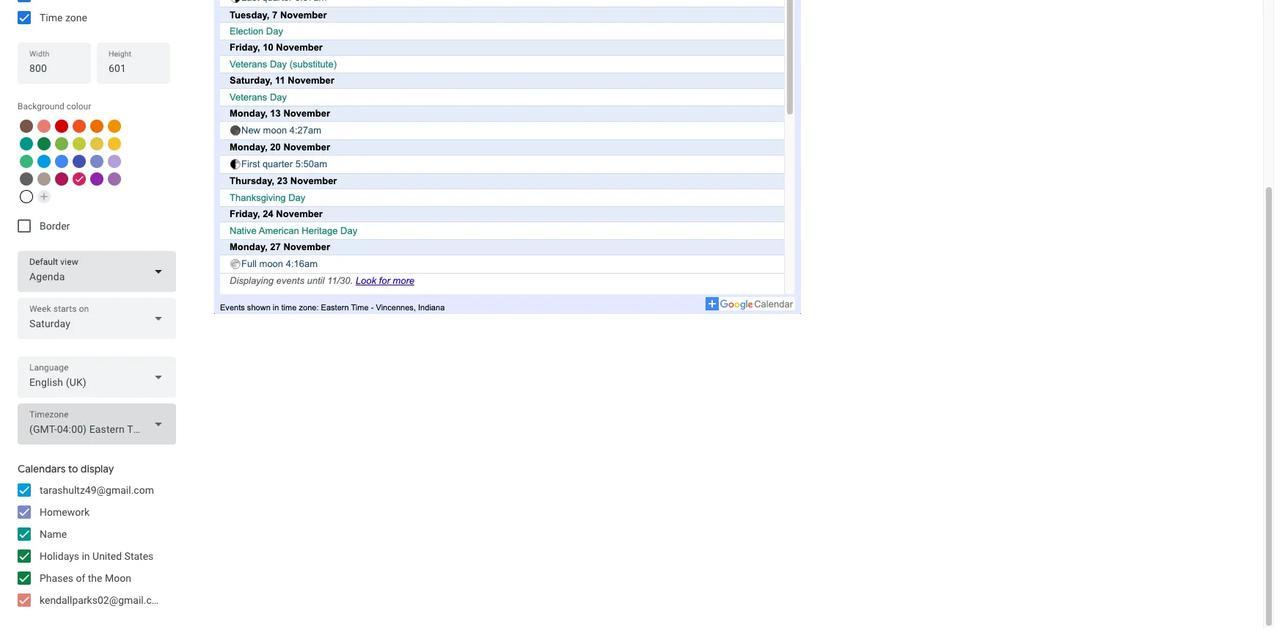Task type: describe. For each thing, give the bounding box(es) containing it.
cocoa menu item
[[20, 120, 33, 133]]

kendallparks02@gmail.com
[[40, 594, 167, 606]]

wisteria menu item
[[108, 155, 121, 168]]

amethyst menu item
[[108, 172, 121, 186]]

phases
[[40, 572, 73, 584]]

calendar colour menu item
[[20, 190, 33, 203]]

holidays in united states
[[40, 550, 154, 562]]

eucalyptus menu item
[[20, 137, 33, 150]]

background colour
[[18, 101, 91, 112]]

cobalt menu item
[[55, 155, 68, 168]]

colour
[[67, 101, 91, 112]]

zone
[[65, 12, 87, 23]]

in
[[82, 550, 90, 562]]

add custom colour menu item
[[37, 190, 51, 203]]

time
[[40, 12, 63, 23]]

border
[[40, 220, 70, 232]]

lavender menu item
[[90, 155, 103, 168]]

cherry blossom menu item
[[73, 172, 86, 186]]

birch menu item
[[37, 172, 51, 186]]

mango menu item
[[108, 120, 121, 133]]

calendars
[[18, 462, 66, 476]]

holidays
[[40, 550, 79, 562]]

tomato menu item
[[55, 120, 68, 133]]

calendars to display
[[18, 462, 114, 476]]

avocado menu item
[[73, 137, 86, 150]]

grape menu item
[[90, 172, 103, 186]]

moon
[[105, 572, 131, 584]]



Task type: locate. For each thing, give the bounding box(es) containing it.
of
[[76, 572, 85, 584]]

pistachio menu item
[[55, 137, 68, 150]]

background
[[18, 101, 64, 112]]

basil menu item
[[37, 137, 51, 150]]

display
[[81, 462, 114, 476]]

time zone
[[40, 12, 87, 23]]

tarashultz49@gmail.com
[[40, 484, 154, 496]]

graphite menu item
[[20, 172, 33, 186]]

flamingo menu item
[[37, 120, 51, 133]]

banana menu item
[[108, 137, 121, 150]]

the
[[88, 572, 102, 584]]

to
[[68, 462, 78, 476]]

blueberry menu item
[[73, 155, 86, 168]]

None field
[[18, 251, 176, 292], [18, 298, 176, 339], [18, 357, 176, 398], [18, 404, 176, 445], [18, 251, 176, 292], [18, 298, 176, 339], [18, 357, 176, 398], [18, 404, 176, 445]]

tangerine menu item
[[73, 120, 86, 133]]

pumpkin menu item
[[90, 120, 103, 133]]

peacock menu item
[[37, 155, 51, 168]]

beetroot menu item
[[55, 172, 68, 186]]

states
[[124, 550, 154, 562]]

homework
[[40, 506, 90, 518]]

sage menu item
[[20, 155, 33, 168]]

citron menu item
[[90, 137, 103, 150]]

name
[[40, 528, 67, 540]]

None number field
[[29, 58, 79, 79], [109, 58, 159, 79], [29, 58, 79, 79], [109, 58, 159, 79]]

united
[[93, 550, 122, 562]]

phases of the moon
[[40, 572, 131, 584]]



Task type: vqa. For each thing, say whether or not it's contained in the screenshot.
'16' element on the left of page
no



